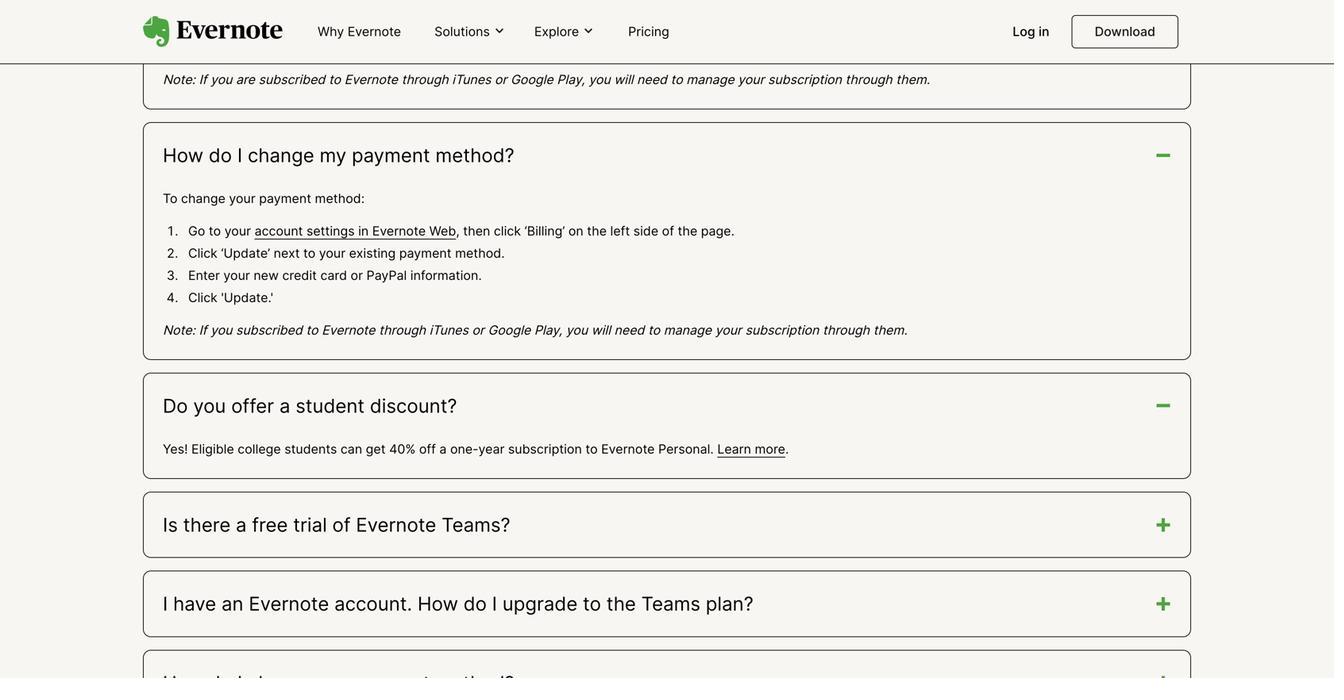 Task type: vqa. For each thing, say whether or not it's contained in the screenshot.
will
yes



Task type: locate. For each thing, give the bounding box(es) containing it.
an
[[221, 593, 243, 616]]

trial
[[293, 514, 327, 537]]

article
[[1006, 39, 1043, 54]]

need
[[637, 72, 667, 87], [614, 323, 644, 338]]

card down the settings
[[320, 268, 347, 283]]

enter
[[188, 6, 220, 22], [188, 268, 220, 283]]

i left have
[[163, 593, 168, 616]]

please
[[814, 39, 853, 54]]

you
[[210, 72, 232, 87], [589, 72, 610, 87], [210, 323, 232, 338], [566, 323, 588, 338], [193, 395, 226, 418]]

i left upgrade
[[492, 593, 497, 616]]

1 horizontal spatial change
[[248, 144, 314, 167]]

note:
[[163, 72, 195, 87], [163, 323, 195, 338]]

to
[[402, 39, 414, 54], [329, 72, 341, 87], [671, 72, 683, 87], [209, 223, 221, 239], [303, 246, 315, 261], [648, 323, 660, 338], [585, 442, 598, 457], [583, 593, 601, 616]]

change up to change your payment method:
[[248, 144, 314, 167]]

0 horizontal spatial do
[[209, 144, 232, 167]]

0 vertical spatial enter
[[188, 6, 220, 22]]

on down choose
[[504, 39, 519, 54]]

0 vertical spatial click
[[188, 246, 217, 261]]

or
[[322, 6, 334, 22], [697, 6, 709, 22], [495, 72, 507, 87], [351, 268, 363, 283], [472, 323, 484, 338]]

instructions,
[[737, 39, 810, 54]]

0 vertical spatial google
[[510, 72, 553, 87]]

2 if from the top
[[199, 323, 207, 338]]

depends
[[448, 39, 500, 54]]

how
[[163, 144, 203, 167], [418, 593, 458, 616]]

play,
[[557, 72, 585, 87], [534, 323, 562, 338]]

method. down the then
[[455, 246, 505, 261]]

in right 'log'
[[1039, 24, 1049, 39]]

solutions button
[[430, 23, 510, 41]]

paypal down existing
[[366, 268, 407, 283]]

1 vertical spatial them.
[[873, 323, 907, 338]]

0 vertical spatial how
[[163, 144, 203, 167]]

1 horizontal spatial i
[[237, 144, 242, 167]]

get
[[366, 442, 386, 457]]

log
[[1013, 24, 1035, 39]]

1 vertical spatial on
[[568, 223, 583, 239]]

1 vertical spatial paypal
[[366, 268, 407, 283]]

how right account.
[[418, 593, 458, 616]]

or down existing
[[351, 268, 363, 283]]

a right off
[[439, 442, 447, 457]]

0 horizontal spatial on
[[504, 39, 519, 54]]

payment down the web
[[399, 246, 451, 261]]

0 horizontal spatial will
[[591, 323, 611, 338]]

i up to change your payment method:
[[237, 144, 242, 167]]

0 horizontal spatial how
[[163, 144, 203, 167]]

1 if from the top
[[199, 72, 207, 87]]

payment
[[553, 39, 605, 54], [352, 144, 430, 167], [259, 191, 311, 207], [399, 246, 451, 261]]

in
[[1039, 24, 1049, 39], [358, 223, 369, 239]]

1 vertical spatial method.
[[455, 246, 505, 261]]

students
[[284, 442, 337, 457]]

enter up process
[[188, 6, 220, 22]]

1 vertical spatial enter
[[188, 268, 220, 283]]

0 horizontal spatial card
[[292, 6, 318, 22]]

of right the trial
[[332, 514, 351, 537]]

information
[[382, 6, 450, 22]]

&
[[938, 39, 947, 54]]

itunes down depends
[[452, 72, 491, 87]]

offer
[[231, 395, 274, 418]]

of right 'side'
[[662, 223, 674, 239]]

change up go
[[181, 191, 225, 207]]

1 vertical spatial card
[[320, 268, 347, 283]]

0 horizontal spatial change
[[181, 191, 225, 207]]

0 vertical spatial note:
[[163, 72, 195, 87]]

have
[[173, 593, 216, 616]]

this
[[882, 39, 904, 54]]

to evernote
[[306, 323, 375, 338]]

subscribed down 'update.' at the top of the page
[[236, 323, 302, 338]]

itunes
[[452, 72, 491, 87], [429, 323, 468, 338]]

1 vertical spatial of
[[332, 514, 351, 537]]

a
[[527, 6, 534, 22], [279, 395, 290, 418], [439, 442, 447, 457], [236, 514, 247, 537]]

click
[[188, 246, 217, 261], [188, 290, 217, 306]]

0 vertical spatial need
[[637, 72, 667, 87]]

do up to change your payment method:
[[209, 144, 232, 167]]

1 click from the top
[[188, 246, 217, 261]]

1 horizontal spatial method.
[[608, 39, 658, 54]]

or down depends
[[495, 72, 507, 87]]

1 horizontal spatial in
[[1039, 24, 1049, 39]]

yes! eligible college students can get 40% off a one-year subscription to evernote personal. learn more .
[[163, 442, 789, 457]]

1 vertical spatial need
[[614, 323, 644, 338]]

learn
[[717, 442, 751, 457]]

0 vertical spatial on
[[504, 39, 519, 54]]

method. left for
[[608, 39, 658, 54]]

1 horizontal spatial of
[[662, 223, 674, 239]]

'update.'
[[221, 290, 273, 306]]

1 vertical spatial change
[[181, 191, 225, 207]]

0 vertical spatial will
[[614, 72, 633, 87]]

0 vertical spatial method.
[[608, 39, 658, 54]]

credit up for
[[254, 6, 288, 22]]

help
[[907, 39, 935, 54]]

2 enter from the top
[[188, 268, 220, 283]]

0 vertical spatial paypal
[[338, 6, 378, 22]]

1 vertical spatial itunes
[[429, 323, 468, 338]]

choose
[[479, 6, 523, 22]]

paypal up why evernote on the left of page
[[338, 6, 378, 22]]

1 vertical spatial will
[[591, 323, 611, 338]]

a left billing
[[527, 6, 534, 22]]

0 vertical spatial manage
[[686, 72, 734, 87]]

evernote up existing
[[372, 223, 426, 239]]

why evernote
[[318, 24, 401, 39]]

1 vertical spatial if
[[199, 323, 207, 338]]

0 vertical spatial in
[[1039, 24, 1049, 39]]

will
[[614, 72, 633, 87], [591, 323, 611, 338]]

payment down billing
[[553, 39, 605, 54]]

0 horizontal spatial method.
[[455, 246, 505, 261]]

0 vertical spatial play,
[[557, 72, 585, 87]]

do you offer a student discount?
[[163, 395, 457, 418]]

click left 'update.' at the top of the page
[[188, 290, 217, 306]]

0 vertical spatial card
[[292, 6, 318, 22]]

card up why
[[292, 6, 318, 22]]

1 vertical spatial note:
[[163, 323, 195, 338]]

or down information.
[[472, 323, 484, 338]]

2 vertical spatial subscription
[[508, 442, 582, 457]]

0 vertical spatial of
[[662, 223, 674, 239]]

2 note: from the top
[[163, 323, 195, 338]]

on
[[504, 39, 519, 54], [568, 223, 583, 239]]

paypal inside go to your account settings in evernote web , then click 'billing' on the left side of the page. click 'update' next to your existing payment method. enter your new credit card or paypal information. click 'update.'
[[366, 268, 407, 283]]

evernote right an
[[249, 593, 329, 616]]

1 horizontal spatial card
[[320, 268, 347, 283]]

1 horizontal spatial on
[[568, 223, 583, 239]]

click down go
[[188, 246, 217, 261]]

billing
[[537, 6, 572, 22]]

0 horizontal spatial i
[[163, 593, 168, 616]]

subscribed down downgrading
[[258, 72, 325, 87]]

1 note: from the top
[[163, 72, 195, 87]]

1 horizontal spatial will
[[614, 72, 633, 87]]

them.
[[896, 72, 930, 87], [873, 323, 907, 338]]

0 horizontal spatial in
[[358, 223, 369, 239]]

1 vertical spatial do
[[464, 593, 487, 616]]

detailed
[[685, 39, 733, 54]]

card
[[292, 6, 318, 22], [320, 268, 347, 283]]

enter inside go to your account settings in evernote web , then click 'billing' on the left side of the page. click 'update' next to your existing payment method. enter your new credit card or paypal information. click 'update.'
[[188, 268, 220, 283]]

credit down next
[[282, 268, 317, 283]]

1 vertical spatial in
[[358, 223, 369, 239]]

on right 'billing'
[[568, 223, 583, 239]]

there
[[183, 514, 231, 537]]

a right the offer
[[279, 395, 290, 418]]

evernote inside go to your account settings in evernote web , then click 'billing' on the left side of the page. click 'update' next to your existing payment method. enter your new credit card or paypal information. click 'update.'
[[372, 223, 426, 239]]

0 vertical spatial if
[[199, 72, 207, 87]]

,
[[456, 223, 460, 239]]

do
[[163, 395, 188, 418]]

of
[[662, 223, 674, 239], [332, 514, 351, 537]]

discount?
[[370, 395, 457, 418]]

the process for downgrading your plan to free depends on your payment method. for detailed instructions, please see this help & learning article
[[163, 39, 1043, 54]]

note: up do
[[163, 323, 195, 338]]

download link
[[1072, 15, 1178, 48]]

how up to
[[163, 144, 203, 167]]

the
[[587, 223, 607, 239], [678, 223, 697, 239], [606, 593, 636, 616]]

i
[[237, 144, 242, 167], [163, 593, 168, 616], [492, 593, 497, 616]]

or up why
[[322, 6, 334, 22]]

payment right my
[[352, 144, 430, 167]]

if for are
[[199, 72, 207, 87]]

or left yearly).
[[697, 6, 709, 22]]

subscribed
[[258, 72, 325, 87], [236, 323, 302, 338]]

note: down the
[[163, 72, 195, 87]]

1 vertical spatial how
[[418, 593, 458, 616]]

enter down go
[[188, 268, 220, 283]]

credit
[[254, 6, 288, 22], [282, 268, 317, 283]]

or inside go to your account settings in evernote web , then click 'billing' on the left side of the page. click 'update' next to your existing payment method. enter your new credit card or paypal information. click 'update.'
[[351, 268, 363, 283]]

teams
[[641, 593, 700, 616]]

change
[[248, 144, 314, 167], [181, 191, 225, 207]]

subscription
[[768, 72, 842, 87], [745, 323, 819, 338], [508, 442, 582, 457]]

itunes down information.
[[429, 323, 468, 338]]

evernote down plan
[[344, 72, 398, 87]]

next
[[274, 246, 300, 261]]

0 vertical spatial credit
[[254, 6, 288, 22]]

1 vertical spatial credit
[[282, 268, 317, 283]]

a left the free
[[236, 514, 247, 537]]

the
[[163, 39, 186, 54]]

2 click from the top
[[188, 290, 217, 306]]

frequency
[[576, 6, 637, 22]]

in up existing
[[358, 223, 369, 239]]

1 vertical spatial click
[[188, 290, 217, 306]]

do left upgrade
[[464, 593, 487, 616]]



Task type: describe. For each thing, give the bounding box(es) containing it.
go
[[188, 223, 205, 239]]

is there a free trial of evernote teams?
[[163, 514, 510, 537]]

pricing
[[628, 24, 669, 39]]

pricing link
[[619, 17, 679, 47]]

the left teams
[[606, 593, 636, 616]]

explore
[[534, 24, 579, 39]]

0 vertical spatial them.
[[896, 72, 930, 87]]

free
[[252, 514, 288, 537]]

can
[[341, 442, 362, 457]]

eligible
[[191, 442, 234, 457]]

my
[[320, 144, 346, 167]]

(monthly
[[640, 6, 693, 22]]

1 horizontal spatial how
[[418, 593, 458, 616]]

upgrade
[[502, 593, 578, 616]]

year
[[478, 442, 505, 457]]

payment up account
[[259, 191, 311, 207]]

'update'
[[221, 246, 270, 261]]

evernote right why
[[348, 24, 401, 39]]

note: for note: if you subscribed to evernote through itunes or google play, you will need to manage your subscription through them.
[[163, 323, 195, 338]]

to change your payment method:
[[163, 191, 365, 207]]

solutions
[[434, 24, 490, 39]]

left
[[610, 223, 630, 239]]

evernote left personal.
[[601, 442, 655, 457]]

0 vertical spatial change
[[248, 144, 314, 167]]

1 horizontal spatial do
[[464, 593, 487, 616]]

1 vertical spatial manage
[[664, 323, 712, 338]]

are
[[236, 72, 255, 87]]

why evernote link
[[308, 17, 411, 47]]

yearly).
[[713, 6, 757, 22]]

log in link
[[1003, 17, 1059, 47]]

one-
[[450, 442, 478, 457]]

account.
[[334, 593, 412, 616]]

download
[[1095, 24, 1155, 39]]

payment inside go to your account settings in evernote web , then click 'billing' on the left side of the page. click 'update' next to your existing payment method. enter your new credit card or paypal information. click 'update.'
[[399, 246, 451, 261]]

2 horizontal spatial i
[[492, 593, 497, 616]]

yes!
[[163, 442, 188, 457]]

why
[[318, 24, 344, 39]]

then
[[463, 223, 490, 239]]

in inside go to your account settings in evernote web , then click 'billing' on the left side of the page. click 'update' next to your existing payment method. enter your new credit card or paypal information. click 'update.'
[[358, 223, 369, 239]]

to
[[163, 191, 178, 207]]

existing
[[349, 246, 396, 261]]

off
[[419, 442, 436, 457]]

for
[[241, 39, 257, 54]]

is
[[163, 514, 178, 537]]

if for subscribed
[[199, 323, 207, 338]]

40%
[[389, 442, 416, 457]]

account settings in evernote web link
[[255, 223, 456, 239]]

college
[[238, 442, 281, 457]]

information.
[[410, 268, 482, 283]]

1 vertical spatial google
[[488, 323, 531, 338]]

the left page.
[[678, 223, 697, 239]]

log in
[[1013, 24, 1049, 39]]

see
[[857, 39, 878, 54]]

'billing'
[[524, 223, 565, 239]]

plan
[[373, 39, 398, 54]]

this help & learning article link
[[882, 39, 1043, 54]]

go to your account settings in evernote web , then click 'billing' on the left side of the page. click 'update' next to your existing payment method. enter your new credit card or paypal information. click 'update.'
[[188, 223, 735, 306]]

explore button
[[530, 23, 600, 41]]

web
[[429, 223, 456, 239]]

on inside go to your account settings in evernote web , then click 'billing' on the left side of the page. click 'update' next to your existing payment method. enter your new credit card or paypal information. click 'update.'
[[568, 223, 583, 239]]

method?
[[435, 144, 514, 167]]

card inside go to your account settings in evernote web , then click 'billing' on the left side of the page. click 'update' next to your existing payment method. enter your new credit card or paypal information. click 'update.'
[[320, 268, 347, 283]]

0 horizontal spatial of
[[332, 514, 351, 537]]

personal.
[[658, 442, 714, 457]]

learning
[[950, 39, 1002, 54]]

.
[[785, 442, 789, 457]]

method. inside go to your account settings in evernote web , then click 'billing' on the left side of the page. click 'update' next to your existing payment method. enter your new credit card or paypal information. click 'update.'
[[455, 246, 505, 261]]

how do i change my payment method?
[[163, 144, 514, 167]]

learn more link
[[717, 442, 785, 457]]

1 vertical spatial play,
[[534, 323, 562, 338]]

settings
[[307, 223, 355, 239]]

teams?
[[442, 514, 510, 537]]

note: if you are subscribed to evernote through itunes or google play, you will need to manage your subscription through them.
[[163, 72, 930, 87]]

and
[[453, 6, 476, 22]]

of inside go to your account settings in evernote web , then click 'billing' on the left side of the page. click 'update' next to your existing payment method. enter your new credit card or paypal information. click 'update.'
[[662, 223, 674, 239]]

account
[[255, 223, 303, 239]]

credit inside go to your account settings in evernote web , then click 'billing' on the left side of the page. click 'update' next to your existing payment method. enter your new credit card or paypal information. click 'update.'
[[282, 268, 317, 283]]

student
[[296, 395, 365, 418]]

0 vertical spatial itunes
[[452, 72, 491, 87]]

enter your credit card or paypal information and choose a billing frequency (monthly or yearly).
[[188, 6, 757, 22]]

plan?
[[706, 593, 753, 616]]

more
[[755, 442, 785, 457]]

for
[[662, 39, 681, 54]]

1 vertical spatial subscription
[[745, 323, 819, 338]]

note: if you subscribed to evernote through itunes or google play, you will need to manage your subscription through them.
[[163, 323, 907, 338]]

1 enter from the top
[[188, 6, 220, 22]]

page.
[[701, 223, 735, 239]]

i have an evernote account. how do i upgrade to the teams plan?
[[163, 593, 753, 616]]

0 vertical spatial subscribed
[[258, 72, 325, 87]]

downgrading
[[261, 39, 339, 54]]

0 vertical spatial subscription
[[768, 72, 842, 87]]

evernote logo image
[[143, 16, 283, 48]]

the left left on the top of page
[[587, 223, 607, 239]]

free
[[418, 39, 444, 54]]

1 vertical spatial subscribed
[[236, 323, 302, 338]]

process
[[189, 39, 237, 54]]

note: for note: if you are subscribed to evernote through itunes or google play, you will need to manage your subscription through them.
[[163, 72, 195, 87]]

click
[[494, 223, 521, 239]]

method:
[[315, 191, 365, 207]]

evernote down 40%
[[356, 514, 436, 537]]

side
[[633, 223, 658, 239]]

0 vertical spatial do
[[209, 144, 232, 167]]

new
[[254, 268, 279, 283]]



